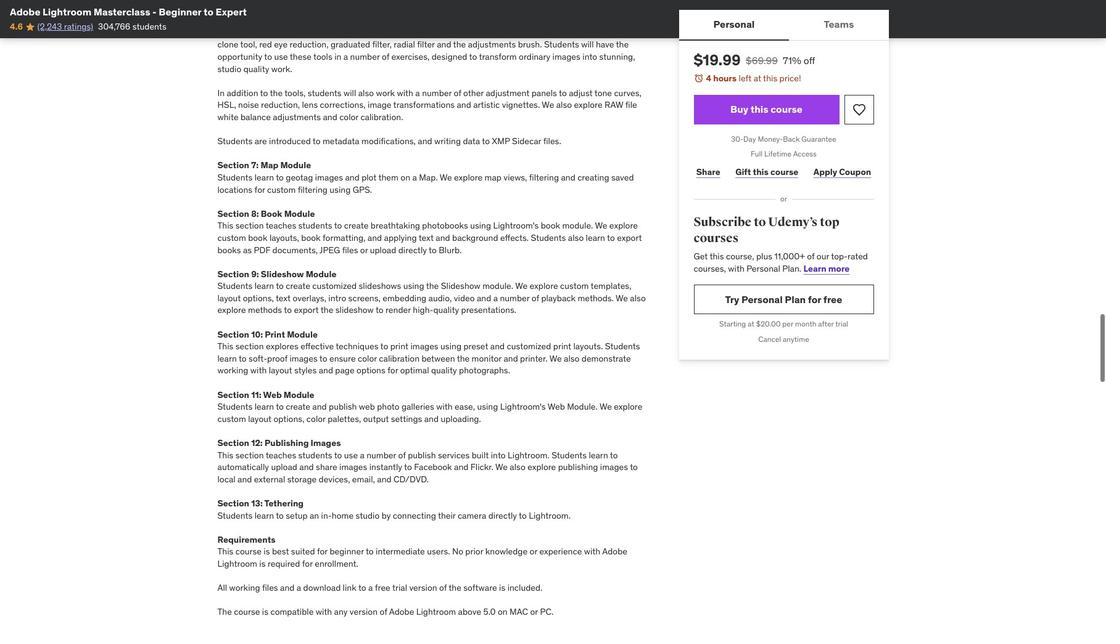 Task type: describe. For each thing, give the bounding box(es) containing it.
and down breathtaking
[[368, 233, 382, 244]]

layout inside section 11: web module students learn to create and publish web photo galleries with ease, using lightroom's web module. we explore custom layout options, color palettes, output settings and uploading.
[[248, 414, 271, 425]]

11:
[[251, 390, 261, 401]]

we inside the section 7: map module students learn to geotag images and plot them on a map. we explore map views, filtering and creating saved locations for custom filtering using gps.
[[440, 172, 452, 183]]

ease,
[[455, 402, 475, 413]]

explore up 'playback'
[[530, 281, 558, 292]]

for inside we present an in-depth look into lightroom's image histogram for making accurate image corrections using exposure and white balance adjustments. we explore many exciting tools including, crop overlay, spot removal, clone tool, red eye reduction, graduated filter, radial filter and the adjustments brush. students will have the opportunity to use these tools in a number of exercises, designed to transform ordinary images into stunning, studio quality work.
[[460, 15, 471, 26]]

we up exposure
[[217, 15, 230, 26]]

output
[[363, 414, 389, 425]]

top
[[820, 215, 839, 230]]

is left best
[[264, 547, 270, 558]]

0 vertical spatial free
[[823, 294, 842, 306]]

and down instantly
[[377, 474, 392, 485]]

students inside section 8: book module this section teaches students to create breathtaking photobooks using lightroom's book module. we explore custom book layouts, book formatting, and applying text and background effects. students also learn to export books as pdf documents, jpeg files or upload directly to blurb.
[[531, 233, 566, 244]]

on for 5.0
[[498, 607, 508, 618]]

panels
[[532, 87, 557, 99]]

exciting
[[447, 27, 477, 38]]

number inside in addition to the tools, students will also work with a number of other adjustment panels to adjust tone curves, hsl, noise reduction, lens corrections, image transformations and artistic vignettes. we also explore raw file white balance adjustments and color calibration.
[[422, 87, 452, 99]]

and up storage
[[299, 462, 314, 473]]

mac
[[510, 607, 528, 618]]

(2,243 ratings)
[[37, 21, 93, 32]]

try personal plan for free link
[[694, 285, 874, 315]]

the down exciting
[[453, 39, 466, 50]]

the left software
[[449, 583, 461, 594]]

this for buy
[[751, 103, 769, 115]]

an inside we present an in-depth look into lightroom's image histogram for making accurate image corrections using exposure and white balance adjustments. we explore many exciting tools including, crop overlay, spot removal, clone tool, red eye reduction, graduated filter, radial filter and the adjustments brush. students will have the opportunity to use these tools in a number of exercises, designed to transform ordinary images into stunning, studio quality work.
[[264, 15, 273, 26]]

home
[[332, 511, 354, 522]]

as
[[243, 245, 252, 256]]

this for section 8: book module this section teaches students to create breathtaking photobooks using lightroom's book module. we explore custom book layouts, book formatting, and applying text and background effects. students also learn to export books as pdf documents, jpeg files or upload directly to blurb.
[[217, 220, 233, 232]]

lightroom. for to
[[529, 511, 571, 522]]

learn inside the section 12: publishing images this section teaches students to use a number of publish services built into lightroom. students learn to automatically upload and share images instantly to facebook and flickr. we also explore publishing images to local and external storage devices, email, and cd/dvd.
[[589, 450, 608, 461]]

students inside in addition to the tools, students will also work with a number of other adjustment panels to adjust tone curves, hsl, noise reduction, lens corrections, image transformations and artistic vignettes. we also explore raw file white balance adjustments and color calibration.
[[308, 87, 342, 99]]

file
[[625, 100, 637, 111]]

requirements
[[217, 535, 276, 546]]

and down galleries on the bottom of page
[[424, 414, 439, 425]]

a inside we present an in-depth look into lightroom's image histogram for making accurate image corrections using exposure and white balance adjustments. we explore many exciting tools including, crop overlay, spot removal, clone tool, red eye reduction, graduated filter, radial filter and the adjustments brush. students will have the opportunity to use these tools in a number of exercises, designed to transform ordinary images into stunning, studio quality work.
[[343, 51, 348, 62]]

with left any
[[316, 607, 332, 618]]

0 horizontal spatial free
[[375, 583, 390, 594]]

using inside we present an in-depth look into lightroom's image histogram for making accurate image corrections using exposure and white balance adjustments. we explore many exciting tools including, crop overlay, spot removal, clone tool, red eye reduction, graduated filter, radial filter and the adjustments brush. students will have the opportunity to use these tools in a number of exercises, designed to transform ordinary images into stunning, studio quality work.
[[610, 15, 631, 26]]

modifications,
[[362, 136, 416, 147]]

layouts.
[[573, 341, 603, 352]]

access
[[793, 150, 817, 159]]

trial inside the starting at $20.00 per month after trial cancel anytime
[[835, 320, 848, 329]]

1 horizontal spatial slideshow
[[441, 281, 480, 292]]

for up enrollment.
[[317, 547, 328, 558]]

course right the
[[234, 607, 260, 618]]

a inside the section 7: map module students learn to geotag images and plot them on a map. we explore map views, filtering and creating saved locations for custom filtering using gps.
[[412, 172, 417, 183]]

by
[[382, 511, 391, 522]]

learn inside section 10: print module this section explores effective techniques to print images using preset and customized print layouts. students learn to soft-proof images to ensure color calibration between the monitor and printer. we also demonstrate working with layout styles and page options for optimal quality photographs.
[[217, 353, 237, 365]]

sidecar
[[512, 136, 541, 147]]

-
[[152, 6, 157, 18]]

number inside we present an in-depth look into lightroom's image histogram for making accurate image corrections using exposure and white balance adjustments. we explore many exciting tools including, crop overlay, spot removal, clone tool, red eye reduction, graduated filter, radial filter and the adjustments brush. students will have the opportunity to use these tools in a number of exercises, designed to transform ordinary images into stunning, studio quality work.
[[350, 51, 380, 62]]

and left creating
[[561, 172, 575, 183]]

calibration.
[[361, 112, 403, 123]]

images inside we present an in-depth look into lightroom's image histogram for making accurate image corrections using exposure and white balance adjustments. we explore many exciting tools including, crop overlay, spot removal, clone tool, red eye reduction, graduated filter, radial filter and the adjustments brush. students will have the opportunity to use these tools in a number of exercises, designed to transform ordinary images into stunning, studio quality work.
[[553, 51, 580, 62]]

in addition to the tools, students will also work with a number of other adjustment panels to adjust tone curves, hsl, noise reduction, lens corrections, image transformations and artistic vignettes. we also explore raw file white balance adjustments and color calibration.
[[217, 87, 642, 123]]

and left writing
[[418, 136, 432, 147]]

also inside section 10: print module this section explores effective techniques to print images using preset and customized print layouts. students learn to soft-proof images to ensure color calibration between the monitor and printer. we also demonstrate working with layout styles and page options for optimal quality photographs.
[[564, 353, 580, 365]]

1 vertical spatial files
[[262, 583, 278, 594]]

depth
[[286, 15, 308, 26]]

screens,
[[348, 293, 381, 304]]

and up gps.
[[345, 172, 360, 183]]

12:
[[251, 438, 263, 449]]

lightroom inside the requirements this course is best suited for beginner to intermediate users. no prior knowledge or experience with adobe lightroom is required for enrollment.
[[217, 559, 257, 570]]

for inside try personal plan for free link
[[808, 294, 821, 306]]

learn inside 'section 9: slideshow module students learn to create customized slideshows using the slideshow module. we explore custom templates, layout options, text overlays, intro screens, embedding audio, video and a number of playback methods. we also explore methods to export the slideshow to render high-quality presentations.'
[[255, 281, 274, 292]]

using inside section 11: web module students learn to create and publish web photo galleries with ease, using lightroom's web module. we explore custom layout options, color palettes, output settings and uploading.
[[477, 402, 498, 413]]

intro
[[328, 293, 346, 304]]

users.
[[427, 547, 450, 558]]

working inside section 10: print module this section explores effective techniques to print images using preset and customized print layouts. students learn to soft-proof images to ensure color calibration between the monitor and printer. we also demonstrate working with layout styles and page options for optimal quality photographs.
[[217, 365, 248, 377]]

section for section 10: print module this section explores effective techniques to print images using preset and customized print layouts. students learn to soft-proof images to ensure color calibration between the monitor and printer. we also demonstrate working with layout styles and page options for optimal quality photographs.
[[217, 329, 249, 340]]

personal inside get this course, plus 11,000+ of our top-rated courses, with personal plan.
[[747, 263, 780, 274]]

photographs.
[[459, 365, 510, 377]]

section for 10:
[[235, 341, 264, 352]]

section 10: print module this section explores effective techniques to print images using preset and customized print layouts. students learn to soft-proof images to ensure color calibration between the monitor and printer. we also demonstrate working with layout styles and page options for optimal quality photographs.
[[217, 329, 640, 377]]

in- inside section 13: tethering students learn to setup an in-home studio by connecting their camera directly to lightroom.
[[321, 511, 332, 522]]

using inside 'section 9: slideshow module students learn to create customized slideshows using the slideshow module. we explore custom templates, layout options, text overlays, intro screens, embedding audio, video and a number of playback methods. we also explore methods to export the slideshow to render high-quality presentations.'
[[403, 281, 424, 292]]

learn inside section 13: tethering students learn to setup an in-home studio by connecting their camera directly to lightroom.
[[255, 511, 274, 522]]

lightroom's inside section 11: web module students learn to create and publish web photo galleries with ease, using lightroom's web module. we explore custom layout options, color palettes, output settings and uploading.
[[500, 402, 546, 413]]

devices,
[[319, 474, 350, 485]]

raw
[[605, 100, 623, 111]]

making
[[473, 15, 501, 26]]

corrections,
[[320, 100, 366, 111]]

0 horizontal spatial version
[[350, 607, 378, 618]]

the inside in addition to the tools, students will also work with a number of other adjustment panels to adjust tone curves, hsl, noise reduction, lens corrections, image transformations and artistic vignettes. we also explore raw file white balance adjustments and color calibration.
[[270, 87, 283, 99]]

slideshows
[[359, 281, 401, 292]]

book
[[261, 208, 282, 219]]

learn inside the section 7: map module students learn to geotag images and plot them on a map. we explore map views, filtering and creating saved locations for custom filtering using gps.
[[255, 172, 274, 183]]

upload inside section 8: book module this section teaches students to create breathtaking photobooks using lightroom's book module. we explore custom book layouts, book formatting, and applying text and background effects. students also learn to export books as pdf documents, jpeg files or upload directly to blurb.
[[370, 245, 396, 256]]

render
[[386, 305, 411, 316]]

lightroom's inside section 8: book module this section teaches students to create breathtaking photobooks using lightroom's book module. we explore custom book layouts, book formatting, and applying text and background effects. students also learn to export books as pdf documents, jpeg files or upload directly to blurb.
[[493, 220, 539, 232]]

requirements this course is best suited for beginner to intermediate users. no prior knowledge or experience with adobe lightroom is required for enrollment.
[[217, 535, 627, 570]]

custom inside section 8: book module this section teaches students to create breathtaking photobooks using lightroom's book module. we explore custom book layouts, book formatting, and applying text and background effects. students also learn to export books as pdf documents, jpeg files or upload directly to blurb.
[[217, 233, 246, 244]]

publish inside section 11: web module students learn to create and publish web photo galleries with ease, using lightroom's web module. we explore custom layout options, color palettes, output settings and uploading.
[[329, 402, 357, 413]]

this for section 10: print module this section explores effective techniques to print images using preset and customized print layouts. students learn to soft-proof images to ensure color calibration between the monitor and printer. we also demonstrate working with layout styles and page options for optimal quality photographs.
[[217, 341, 233, 352]]

guarantee
[[802, 134, 836, 143]]

transformations
[[393, 100, 455, 111]]

adobe inside the requirements this course is best suited for beginner to intermediate users. no prior knowledge or experience with adobe lightroom is required for enrollment.
[[602, 547, 627, 558]]

graduated
[[331, 39, 370, 50]]

red
[[259, 39, 272, 50]]

present
[[232, 15, 261, 26]]

is left compatible
[[262, 607, 268, 618]]

use inside we present an in-depth look into lightroom's image histogram for making accurate image corrections using exposure and white balance adjustments. we explore many exciting tools including, crop overlay, spot removal, clone tool, red eye reduction, graduated filter, radial filter and the adjustments brush. students will have the opportunity to use these tools in a number of exercises, designed to transform ordinary images into stunning, studio quality work.
[[274, 51, 288, 62]]

white inside we present an in-depth look into lightroom's image histogram for making accurate image corrections using exposure and white balance adjustments. we explore many exciting tools including, crop overlay, spot removal, clone tool, red eye reduction, graduated filter, radial filter and the adjustments brush. students will have the opportunity to use these tools in a number of exercises, designed to transform ordinary images into stunning, studio quality work.
[[271, 27, 292, 38]]

tone
[[595, 87, 612, 99]]

section for section 8: book module this section teaches students to create breathtaking photobooks using lightroom's book module. we explore custom book layouts, book formatting, and applying text and background effects. students also learn to export books as pdf documents, jpeg files or upload directly to blurb.
[[217, 208, 249, 219]]

udemy's
[[768, 215, 818, 230]]

students inside section 8: book module this section teaches students to create breathtaking photobooks using lightroom's book module. we explore custom book layouts, book formatting, and applying text and background effects. students also learn to export books as pdf documents, jpeg files or upload directly to blurb.
[[298, 220, 332, 232]]

plan
[[785, 294, 806, 306]]

ensure
[[329, 353, 356, 365]]

reduction, inside in addition to the tools, students will also work with a number of other adjustment panels to adjust tone curves, hsl, noise reduction, lens corrections, image transformations and artistic vignettes. we also explore raw file white balance adjustments and color calibration.
[[261, 100, 300, 111]]

also left work
[[358, 87, 374, 99]]

many
[[424, 27, 445, 38]]

adjustments inside we present an in-depth look into lightroom's image histogram for making accurate image corrections using exposure and white balance adjustments. we explore many exciting tools including, crop overlay, spot removal, clone tool, red eye reduction, graduated filter, radial filter and the adjustments brush. students will have the opportunity to use these tools in a number of exercises, designed to transform ordinary images into stunning, studio quality work.
[[468, 39, 516, 50]]

books
[[217, 245, 241, 256]]

304,766 students
[[98, 21, 166, 32]]

plot
[[362, 172, 377, 183]]

custom inside 'section 9: slideshow module students learn to create customized slideshows using the slideshow module. we explore custom templates, layout options, text overlays, intro screens, embedding audio, video and a number of playback methods. we also explore methods to export the slideshow to render high-quality presentations.'
[[560, 281, 589, 292]]

setup
[[286, 511, 308, 522]]

0 horizontal spatial book
[[248, 233, 267, 244]]

files inside section 8: book module this section teaches students to create breathtaking photobooks using lightroom's book module. we explore custom book layouts, book formatting, and applying text and background effects. students also learn to export books as pdf documents, jpeg files or upload directly to blurb.
[[342, 245, 358, 256]]

images right publishing
[[600, 462, 628, 473]]

the down "removal,"
[[616, 39, 629, 50]]

section for 12:
[[235, 450, 264, 461]]

students inside section 13: tethering students learn to setup an in-home studio by connecting their camera directly to lightroom.
[[217, 511, 253, 522]]

their
[[438, 511, 456, 522]]

on for them
[[401, 172, 410, 183]]

personal inside button
[[714, 18, 755, 30]]

tools,
[[285, 87, 306, 99]]

1 vertical spatial web
[[548, 402, 565, 413]]

settings
[[391, 414, 422, 425]]

with inside in addition to the tools, students will also work with a number of other adjustment panels to adjust tone curves, hsl, noise reduction, lens corrections, image transformations and artistic vignettes. we also explore raw file white balance adjustments and color calibration.
[[397, 87, 413, 99]]

also down 'adjust'
[[556, 100, 572, 111]]

price!
[[780, 73, 801, 84]]

4 hours left at this price!
[[706, 73, 801, 84]]

section for section 12: publishing images this section teaches students to use a number of publish services built into lightroom. students learn to automatically upload and share images instantly to facebook and flickr. we also explore publishing images to local and external storage devices, email, and cd/dvd.
[[217, 438, 249, 449]]

1 vertical spatial tools
[[313, 51, 332, 62]]

custom inside the section 7: map module students learn to geotag images and plot them on a map. we explore map views, filtering and creating saved locations for custom filtering using gps.
[[267, 184, 296, 195]]

breathtaking
[[371, 220, 420, 232]]

or inside the requirements this course is best suited for beginner to intermediate users. no prior knowledge or experience with adobe lightroom is required for enrollment.
[[530, 547, 537, 558]]

presentations.
[[461, 305, 516, 316]]

will inside in addition to the tools, students will also work with a number of other adjustment panels to adjust tone curves, hsl, noise reduction, lens corrections, image transformations and artistic vignettes. we also explore raw file white balance adjustments and color calibration.
[[344, 87, 356, 99]]

we down the templates,
[[616, 293, 628, 304]]

of inside get this course, plus 11,000+ of our top-rated courses, with personal plan.
[[807, 251, 815, 262]]

0 vertical spatial version
[[409, 583, 437, 594]]

module for book
[[284, 208, 315, 219]]

text inside section 8: book module this section teaches students to create breathtaking photobooks using lightroom's book module. we explore custom book layouts, book formatting, and applying text and background effects. students also learn to export books as pdf documents, jpeg files or upload directly to blurb.
[[419, 233, 434, 244]]

and down photobooks
[[436, 233, 450, 244]]

vignettes.
[[502, 100, 540, 111]]

layout inside section 10: print module this section explores effective techniques to print images using preset and customized print layouts. students learn to soft-proof images to ensure color calibration between the monitor and printer. we also demonstrate working with layout styles and page options for optimal quality photographs.
[[269, 365, 292, 377]]

with inside section 11: web module students learn to create and publish web photo galleries with ease, using lightroom's web module. we explore custom layout options, color palettes, output settings and uploading.
[[436, 402, 453, 413]]

or up udemy's
[[780, 194, 787, 204]]

a right link
[[368, 583, 373, 594]]

a left download
[[297, 583, 301, 594]]

and left printer.
[[504, 353, 518, 365]]

we up presentations.
[[515, 281, 528, 292]]

and up the images
[[312, 402, 327, 413]]

we inside section 11: web module students learn to create and publish web photo galleries with ease, using lightroom's web module. we explore custom layout options, color palettes, output settings and uploading.
[[600, 402, 612, 413]]

is left required
[[259, 559, 266, 570]]

export inside 'section 9: slideshow module students learn to create customized slideshows using the slideshow module. we explore custom templates, layout options, text overlays, intro screens, embedding audio, video and a number of playback methods. we also explore methods to export the slideshow to render high-quality presentations.'
[[294, 305, 319, 316]]

options, inside 'section 9: slideshow module students learn to create customized slideshows using the slideshow module. we explore custom templates, layout options, text overlays, intro screens, embedding audio, video and a number of playback methods. we also explore methods to export the slideshow to render high-quality presentations.'
[[243, 293, 274, 304]]

color inside section 10: print module this section explores effective techniques to print images using preset and customized print layouts. students learn to soft-proof images to ensure color calibration between the monitor and printer. we also demonstrate working with layout styles and page options for optimal quality photographs.
[[358, 353, 377, 365]]

explore inside the section 7: map module students learn to geotag images and plot them on a map. we explore map views, filtering and creating saved locations for custom filtering using gps.
[[454, 172, 483, 183]]

will inside we present an in-depth look into lightroom's image histogram for making accurate image corrections using exposure and white balance adjustments. we explore many exciting tools including, crop overlay, spot removal, clone tool, red eye reduction, graduated filter, radial filter and the adjustments brush. students will have the opportunity to use these tools in a number of exercises, designed to transform ordinary images into stunning, studio quality work.
[[581, 39, 594, 50]]

quality inside we present an in-depth look into lightroom's image histogram for making accurate image corrections using exposure and white balance adjustments. we explore many exciting tools including, crop overlay, spot removal, clone tool, red eye reduction, graduated filter, radial filter and the adjustments brush. students will have the opportunity to use these tools in a number of exercises, designed to transform ordinary images into stunning, studio quality work.
[[243, 63, 269, 74]]

methods
[[248, 305, 282, 316]]

explores
[[266, 341, 299, 352]]

and down 'automatically'
[[238, 474, 252, 485]]

this for gift
[[753, 166, 769, 178]]

layouts,
[[270, 233, 299, 244]]

addition
[[227, 87, 258, 99]]

knowledge
[[485, 547, 528, 558]]

and down other
[[457, 100, 471, 111]]

we inside in addition to the tools, students will also work with a number of other adjustment panels to adjust tone curves, hsl, noise reduction, lens corrections, image transformations and artistic vignettes. we also explore raw file white balance adjustments and color calibration.
[[542, 100, 554, 111]]

$20.00
[[756, 320, 781, 329]]

course for requirements this course is best suited for beginner to intermediate users. no prior knowledge or experience with adobe lightroom is required for enrollment.
[[235, 547, 262, 558]]

tool,
[[240, 39, 257, 50]]

the course is compatible with any version of adobe lightroom above 5.0 on mac or pc.
[[217, 607, 554, 618]]

look
[[310, 15, 327, 26]]

and down required
[[280, 583, 295, 594]]

or inside section 8: book module this section teaches students to create breathtaking photobooks using lightroom's book module. we explore custom book layouts, book formatting, and applying text and background effects. students also learn to export books as pdf documents, jpeg files or upload directly to blurb.
[[360, 245, 368, 256]]

2 vertical spatial personal
[[742, 294, 783, 306]]

the up audio,
[[426, 281, 439, 292]]

we inside the section 12: publishing images this section teaches students to use a number of publish services built into lightroom. students learn to automatically upload and share images instantly to facebook and flickr. we also explore publishing images to local and external storage devices, email, and cd/dvd.
[[495, 462, 508, 473]]

color inside section 11: web module students learn to create and publish web photo galleries with ease, using lightroom's web module. we explore custom layout options, color palettes, output settings and uploading.
[[307, 414, 326, 425]]

in- inside we present an in-depth look into lightroom's image histogram for making accurate image corrections using exposure and white balance adjustments. we explore many exciting tools including, crop overlay, spot removal, clone tool, red eye reduction, graduated filter, radial filter and the adjustments brush. students will have the opportunity to use these tools in a number of exercises, designed to transform ordinary images into stunning, studio quality work.
[[275, 15, 286, 26]]

subscribe to udemy's top courses
[[694, 215, 839, 246]]

for inside the section 7: map module students learn to geotag images and plot them on a map. we explore map views, filtering and creating saved locations for custom filtering using gps.
[[254, 184, 265, 195]]

section for section 7: map module students learn to geotag images and plot them on a map. we explore map views, filtering and creating saved locations for custom filtering using gps.
[[217, 160, 249, 171]]

explore left methods
[[217, 305, 246, 316]]

other
[[463, 87, 484, 99]]

storage
[[287, 474, 317, 485]]

explore inside the section 12: publishing images this section teaches students to use a number of publish services built into lightroom. students learn to automatically upload and share images instantly to facebook and flickr. we also explore publishing images to local and external storage devices, email, and cd/dvd.
[[528, 462, 556, 473]]

images up between
[[411, 341, 438, 352]]

the down intro
[[321, 305, 333, 316]]

module for web
[[284, 390, 314, 401]]

have
[[596, 39, 614, 50]]

introduced
[[269, 136, 311, 147]]

using inside section 10: print module this section explores effective techniques to print images using preset and customized print layouts. students learn to soft-proof images to ensure color calibration between the monitor and printer. we also demonstrate working with layout styles and page options for optimal quality photographs.
[[441, 341, 461, 352]]

students inside we present an in-depth look into lightroom's image histogram for making accurate image corrections using exposure and white balance adjustments. we explore many exciting tools including, crop overlay, spot removal, clone tool, red eye reduction, graduated filter, radial filter and the adjustments brush. students will have the opportunity to use these tools in a number of exercises, designed to transform ordinary images into stunning, studio quality work.
[[544, 39, 579, 50]]

quality inside 'section 9: slideshow module students learn to create customized slideshows using the slideshow module. we explore custom templates, layout options, text overlays, intro screens, embedding audio, video and a number of playback methods. we also explore methods to export the slideshow to render high-quality presentations.'
[[433, 305, 459, 316]]

1 horizontal spatial book
[[301, 233, 321, 244]]

upload inside the section 12: publishing images this section teaches students to use a number of publish services built into lightroom. students learn to automatically upload and share images instantly to facebook and flickr. we also explore publishing images to local and external storage devices, email, and cd/dvd.
[[271, 462, 297, 473]]

images up styles
[[290, 353, 318, 365]]

prior
[[465, 547, 483, 558]]

or left pc.
[[530, 607, 538, 618]]

pc.
[[540, 607, 554, 618]]

layout inside 'section 9: slideshow module students learn to create customized slideshows using the slideshow module. we explore custom templates, layout options, text overlays, intro screens, embedding audio, video and a number of playback methods. we also explore methods to export the slideshow to render high-quality presentations.'
[[217, 293, 241, 304]]

get this course, plus 11,000+ of our top-rated courses, with personal plan.
[[694, 251, 868, 274]]

1 vertical spatial working
[[229, 583, 260, 594]]

saved
[[611, 172, 634, 183]]

0 horizontal spatial slideshow
[[261, 269, 304, 280]]

facebook
[[414, 462, 452, 473]]

styles
[[294, 365, 317, 377]]

this down $69.99
[[763, 73, 777, 84]]

optimal
[[400, 365, 429, 377]]

embedding
[[383, 293, 426, 304]]

printer.
[[520, 353, 548, 365]]

explore inside we present an in-depth look into lightroom's image histogram for making accurate image corrections using exposure and white balance adjustments. we explore many exciting tools including, crop overlay, spot removal, clone tool, red eye reduction, graduated filter, radial filter and the adjustments brush. students will have the opportunity to use these tools in a number of exercises, designed to transform ordinary images into stunning, studio quality work.
[[393, 27, 422, 38]]

brush.
[[518, 39, 542, 50]]

share
[[696, 166, 720, 178]]

create for slideshow
[[286, 281, 310, 292]]

more
[[828, 263, 850, 274]]

documents,
[[272, 245, 318, 256]]

0 vertical spatial filtering
[[529, 172, 559, 183]]

options, inside section 11: web module students learn to create and publish web photo galleries with ease, using lightroom's web module. we explore custom layout options, color palettes, output settings and uploading.
[[274, 414, 304, 425]]

customized inside section 10: print module this section explores effective techniques to print images using preset and customized print layouts. students learn to soft-proof images to ensure color calibration between the monitor and printer. we also demonstrate working with layout styles and page options for optimal quality photographs.
[[507, 341, 551, 352]]

suited
[[291, 547, 315, 558]]

a inside the section 12: publishing images this section teaches students to use a number of publish services built into lightroom. students learn to automatically upload and share images instantly to facebook and flickr. we also explore publishing images to local and external storage devices, email, and cd/dvd.
[[360, 450, 365, 461]]

histogram
[[419, 15, 458, 26]]

no
[[452, 547, 463, 558]]

of inside 'section 9: slideshow module students learn to create customized slideshows using the slideshow module. we explore custom templates, layout options, text overlays, intro screens, embedding audio, video and a number of playback methods. we also explore methods to export the slideshow to render high-quality presentations.'
[[532, 293, 539, 304]]

we up 'filter,'
[[379, 27, 391, 38]]

0 horizontal spatial trial
[[392, 583, 407, 594]]

off
[[804, 54, 815, 67]]

section for section 9: slideshow module students learn to create customized slideshows using the slideshow module. we explore custom templates, layout options, text overlays, intro screens, embedding audio, video and a number of playback methods. we also explore methods to export the slideshow to render high-quality presentations.
[[217, 269, 249, 280]]

and left page
[[319, 365, 333, 377]]

pdf
[[254, 245, 270, 256]]

this for get
[[710, 251, 724, 262]]



Task type: vqa. For each thing, say whether or not it's contained in the screenshot.
bottommost the Detail
no



Task type: locate. For each thing, give the bounding box(es) containing it.
experience
[[539, 547, 582, 558]]

personal button
[[679, 10, 789, 39]]

we right module.
[[600, 402, 612, 413]]

students up locations
[[217, 172, 253, 183]]

filter
[[417, 39, 435, 50]]

course down lifetime
[[771, 166, 798, 178]]

reduction, inside we present an in-depth look into lightroom's image histogram for making accurate image corrections using exposure and white balance adjustments. we explore many exciting tools including, crop overlay, spot removal, clone tool, red eye reduction, graduated filter, radial filter and the adjustments brush. students will have the opportunity to use these tools in a number of exercises, designed to transform ordinary images into stunning, studio quality work.
[[290, 39, 329, 50]]

included.
[[507, 583, 543, 594]]

1 vertical spatial teaches
[[266, 450, 296, 461]]

$69.99
[[746, 54, 778, 67]]

students up jpeg
[[298, 220, 332, 232]]

and up monitor
[[490, 341, 505, 352]]

3 section from the top
[[235, 450, 264, 461]]

use up the email,
[[344, 450, 358, 461]]

1 vertical spatial module.
[[483, 281, 513, 292]]

1 horizontal spatial directly
[[488, 511, 517, 522]]

files
[[342, 245, 358, 256], [262, 583, 278, 594]]

options
[[357, 365, 385, 377]]

section inside section 11: web module students learn to create and publish web photo galleries with ease, using lightroom's web module. we explore custom layout options, color palettes, output settings and uploading.
[[217, 390, 249, 401]]

students inside the section 7: map module students learn to geotag images and plot them on a map. we explore map views, filtering and creating saved locations for custom filtering using gps.
[[217, 172, 253, 183]]

web right 11:
[[263, 390, 282, 401]]

images right geotag
[[315, 172, 343, 183]]

2 vertical spatial section
[[235, 450, 264, 461]]

0 vertical spatial section
[[235, 220, 264, 232]]

formatting,
[[323, 233, 365, 244]]

photo
[[377, 402, 400, 413]]

custom inside section 11: web module students learn to create and publish web photo galleries with ease, using lightroom's web module. we explore custom layout options, color palettes, output settings and uploading.
[[217, 414, 246, 425]]

2 vertical spatial color
[[307, 414, 326, 425]]

metadata
[[323, 136, 359, 147]]

learn inside section 11: web module students learn to create and publish web photo galleries with ease, using lightroom's web module. we explore custom layout options, color palettes, output settings and uploading.
[[255, 402, 274, 413]]

0 vertical spatial adjustments
[[468, 39, 516, 50]]

0 horizontal spatial publish
[[329, 402, 357, 413]]

section 13: tethering students learn to setup an in-home studio by connecting their camera directly to lightroom.
[[217, 498, 573, 522]]

5 section from the top
[[217, 390, 249, 401]]

teaches down "publishing"
[[266, 450, 296, 461]]

module for print
[[287, 329, 318, 340]]

3 section from the top
[[217, 269, 249, 280]]

trial up the course is compatible with any version of adobe lightroom above 5.0 on mac or pc.
[[392, 583, 407, 594]]

learn up the templates,
[[586, 233, 605, 244]]

with right work
[[397, 87, 413, 99]]

1 vertical spatial an
[[310, 511, 319, 522]]

section inside the section 12: publishing images this section teaches students to use a number of publish services built into lightroom. students learn to automatically upload and share images instantly to facebook and flickr. we also explore publishing images to local and external storage devices, email, and cd/dvd.
[[217, 438, 249, 449]]

explore
[[393, 27, 422, 38], [574, 100, 603, 111], [454, 172, 483, 183], [609, 220, 638, 232], [530, 281, 558, 292], [217, 305, 246, 316], [614, 402, 642, 413], [528, 462, 556, 473]]

2 section from the top
[[217, 208, 249, 219]]

this inside section 8: book module this section teaches students to create breathtaking photobooks using lightroom's book module. we explore custom book layouts, book formatting, and applying text and background effects. students also learn to export books as pdf documents, jpeg files or upload directly to blurb.
[[217, 220, 233, 232]]

image up radial
[[393, 15, 417, 26]]

section for 8:
[[235, 220, 264, 232]]

course down requirements
[[235, 547, 262, 558]]

1 section from the top
[[235, 220, 264, 232]]

create
[[344, 220, 369, 232], [286, 281, 310, 292], [286, 402, 310, 413]]

section inside the section 12: publishing images this section teaches students to use a number of publish services built into lightroom. students learn to automatically upload and share images instantly to facebook and flickr. we also explore publishing images to local and external storage devices, email, and cd/dvd.
[[235, 450, 264, 461]]

create down styles
[[286, 402, 310, 413]]

section left "13:"
[[217, 498, 249, 510]]

1 vertical spatial reduction,
[[261, 100, 300, 111]]

module. up presentations.
[[483, 281, 513, 292]]

on right 5.0
[[498, 607, 508, 618]]

studio inside section 13: tethering students learn to setup an in-home studio by connecting their camera directly to lightroom.
[[356, 511, 380, 522]]

into right built
[[491, 450, 506, 461]]

0 horizontal spatial adjustments
[[273, 112, 321, 123]]

gift this course
[[735, 166, 798, 178]]

learn inside section 8: book module this section teaches students to create breathtaking photobooks using lightroom's book module. we explore custom book layouts, book formatting, and applying text and background effects. students also learn to export books as pdf documents, jpeg files or upload directly to blurb.
[[586, 233, 605, 244]]

for
[[460, 15, 471, 26], [254, 184, 265, 195], [808, 294, 821, 306], [388, 365, 398, 377], [317, 547, 328, 558], [302, 559, 313, 570]]

connecting
[[393, 511, 436, 522]]

1 horizontal spatial an
[[310, 511, 319, 522]]

custom up 'playback'
[[560, 281, 589, 292]]

section left 9:
[[217, 269, 249, 280]]

students left are
[[217, 136, 253, 147]]

0 horizontal spatial adobe
[[10, 6, 40, 18]]

in- right setup
[[321, 511, 332, 522]]

these
[[290, 51, 311, 62]]

masterclass
[[94, 6, 150, 18]]

tools down 'making'
[[479, 27, 498, 38]]

camera
[[458, 511, 486, 522]]

of left other
[[454, 87, 461, 99]]

$19.99 $69.99 71% off
[[694, 51, 815, 70]]

flickr.
[[471, 462, 493, 473]]

0 vertical spatial lightroom.
[[508, 450, 550, 461]]

we present an in-depth look into lightroom's image histogram for making accurate image corrections using exposure and white balance adjustments. we explore many exciting tools including, crop overlay, spot removal, clone tool, red eye reduction, graduated filter, radial filter and the adjustments brush. students will have the opportunity to use these tools in a number of exercises, designed to transform ordinary images into stunning, studio quality work.
[[217, 15, 641, 74]]

of inside in addition to the tools, students will also work with a number of other adjustment panels to adjust tone curves, hsl, noise reduction, lens corrections, image transformations and artistic vignettes. we also explore raw file white balance adjustments and color calibration.
[[454, 87, 461, 99]]

working
[[217, 365, 248, 377], [229, 583, 260, 594]]

0 horizontal spatial white
[[217, 112, 238, 123]]

1 vertical spatial balance
[[241, 112, 271, 123]]

and down services
[[454, 462, 468, 473]]

also right effects.
[[568, 233, 584, 244]]

section inside section 13: tethering students learn to setup an in-home studio by connecting their camera directly to lightroom.
[[217, 498, 249, 510]]

for inside section 10: print module this section explores effective techniques to print images using preset and customized print layouts. students learn to soft-proof images to ensure color calibration between the monitor and printer. we also demonstrate working with layout styles and page options for optimal quality photographs.
[[388, 365, 398, 377]]

1 print from the left
[[390, 341, 408, 352]]

0 horizontal spatial files
[[262, 583, 278, 594]]

0 vertical spatial slideshow
[[261, 269, 304, 280]]

1 horizontal spatial tools
[[479, 27, 498, 38]]

customized up intro
[[312, 281, 357, 292]]

white up the eye
[[271, 27, 292, 38]]

spot
[[590, 27, 607, 38]]

white inside in addition to the tools, students will also work with a number of other adjustment panels to adjust tone curves, hsl, noise reduction, lens corrections, image transformations and artistic vignettes. we also explore raw file white balance adjustments and color calibration.
[[217, 112, 238, 123]]

layout down proof
[[269, 365, 292, 377]]

lightroom left above
[[416, 607, 456, 618]]

1 horizontal spatial on
[[498, 607, 508, 618]]

adjustments down lens
[[273, 112, 321, 123]]

0 vertical spatial export
[[617, 233, 642, 244]]

in- up the eye
[[275, 15, 286, 26]]

section inside section 8: book module this section teaches students to create breathtaking photobooks using lightroom's book module. we explore custom book layouts, book formatting, and applying text and background effects. students also learn to export books as pdf documents, jpeg files or upload directly to blurb.
[[217, 208, 249, 219]]

calibration
[[379, 353, 420, 365]]

starting at $20.00 per month after trial cancel anytime
[[719, 320, 848, 344]]

section inside section 8: book module this section teaches students to create breathtaking photobooks using lightroom's book module. we explore custom book layouts, book formatting, and applying text and background effects. students also learn to export books as pdf documents, jpeg files or upload directly to blurb.
[[235, 220, 264, 232]]

0 vertical spatial lightroom
[[43, 6, 91, 18]]

2 vertical spatial lightroom's
[[500, 402, 546, 413]]

the down preset
[[457, 353, 470, 365]]

adjust
[[569, 87, 593, 99]]

upload down applying
[[370, 245, 396, 256]]

on right them
[[401, 172, 410, 183]]

and down corrections,
[[323, 112, 337, 123]]

web left module.
[[548, 402, 565, 413]]

section inside section 10: print module this section explores effective techniques to print images using preset and customized print layouts. students learn to soft-proof images to ensure color calibration between the monitor and printer. we also demonstrate working with layout styles and page options for optimal quality photographs.
[[235, 341, 264, 352]]

module for map
[[280, 160, 311, 171]]

0 vertical spatial at
[[754, 73, 761, 84]]

2 vertical spatial lightroom
[[416, 607, 456, 618]]

2 horizontal spatial lightroom
[[416, 607, 456, 618]]

on inside the section 7: map module students learn to geotag images and plot them on a map. we explore map views, filtering and creating saved locations for custom filtering using gps.
[[401, 172, 410, 183]]

using right the ease,
[[477, 402, 498, 413]]

1 horizontal spatial adobe
[[389, 607, 414, 618]]

0 horizontal spatial print
[[390, 341, 408, 352]]

accurate
[[503, 15, 537, 26]]

1 vertical spatial adjustments
[[273, 112, 321, 123]]

version right any
[[350, 607, 378, 618]]

lightroom. right built
[[508, 450, 550, 461]]

1 vertical spatial quality
[[433, 305, 459, 316]]

students inside section 11: web module students learn to create and publish web photo galleries with ease, using lightroom's web module. we explore custom layout options, color palettes, output settings and uploading.
[[217, 402, 253, 413]]

publishing
[[265, 438, 309, 449]]

monitor
[[472, 353, 502, 365]]

1 horizontal spatial image
[[393, 15, 417, 26]]

geotag
[[286, 172, 313, 183]]

into inside the section 12: publishing images this section teaches students to use a number of publish services built into lightroom. students learn to automatically upload and share images instantly to facebook and flickr. we also explore publishing images to local and external storage devices, email, and cd/dvd.
[[491, 450, 506, 461]]

color inside in addition to the tools, students will also work with a number of other adjustment panels to adjust tone curves, hsl, noise reduction, lens corrections, image transformations and artistic vignettes. we also explore raw file white balance adjustments and color calibration.
[[339, 112, 358, 123]]

module. inside 'section 9: slideshow module students learn to create customized slideshows using the slideshow module. we explore custom templates, layout options, text overlays, intro screens, embedding audio, video and a number of playback methods. we also explore methods to export the slideshow to render high-quality presentations.'
[[483, 281, 513, 292]]

tools left in
[[313, 51, 332, 62]]

and up red
[[255, 27, 269, 38]]

0 vertical spatial into
[[329, 15, 344, 26]]

module for slideshow
[[306, 269, 336, 280]]

subscribe
[[694, 215, 752, 230]]

students down -
[[132, 21, 166, 32]]

into down have
[[583, 51, 597, 62]]

1 vertical spatial lightroom
[[217, 559, 257, 570]]

the inside section 10: print module this section explores effective techniques to print images using preset and customized print layouts. students learn to soft-proof images to ensure color calibration between the monitor and printer. we also demonstrate working with layout styles and page options for optimal quality photographs.
[[457, 353, 470, 365]]

1 vertical spatial create
[[286, 281, 310, 292]]

4 section from the top
[[217, 329, 249, 340]]

slideshow
[[335, 305, 374, 316]]

of down "users."
[[439, 583, 447, 594]]

lightroom's down printer.
[[500, 402, 546, 413]]

module inside the section 7: map module students learn to geotag images and plot them on a map. we explore map views, filtering and creating saved locations for custom filtering using gps.
[[280, 160, 311, 171]]

1 horizontal spatial lightroom
[[217, 559, 257, 570]]

with inside the requirements this course is best suited for beginner to intermediate users. no prior knowledge or experience with adobe lightroom is required for enrollment.
[[584, 547, 600, 558]]

create inside 'section 9: slideshow module students learn to create customized slideshows using the slideshow module. we explore custom templates, layout options, text overlays, intro screens, embedding audio, video and a number of playback methods. we also explore methods to export the slideshow to render high-quality presentations.'
[[286, 281, 310, 292]]

studio inside we present an in-depth look into lightroom's image histogram for making accurate image corrections using exposure and white balance adjustments. we explore many exciting tools including, crop overlay, spot removal, clone tool, red eye reduction, graduated filter, radial filter and the adjustments brush. students will have the opportunity to use these tools in a number of exercises, designed to transform ordinary images into stunning, studio quality work.
[[217, 63, 241, 74]]

of inside we present an in-depth look into lightroom's image histogram for making accurate image corrections using exposure and white balance adjustments. we explore many exciting tools including, crop overlay, spot removal, clone tool, red eye reduction, graduated filter, radial filter and the adjustments brush. students will have the opportunity to use these tools in a number of exercises, designed to transform ordinary images into stunning, studio quality work.
[[382, 51, 389, 62]]

0 horizontal spatial lightroom
[[43, 6, 91, 18]]

2 print from the left
[[553, 341, 571, 352]]

1 horizontal spatial export
[[617, 233, 642, 244]]

to inside the requirements this course is best suited for beginner to intermediate users. no prior knowledge or experience with adobe lightroom is required for enrollment.
[[366, 547, 374, 558]]

balance down 'noise'
[[241, 112, 271, 123]]

1 horizontal spatial text
[[419, 233, 434, 244]]

full
[[751, 150, 763, 159]]

custom up 'automatically'
[[217, 414, 246, 425]]

soft-
[[249, 353, 267, 365]]

explore left publishing
[[528, 462, 556, 473]]

balance inside in addition to the tools, students will also work with a number of other adjustment panels to adjust tone curves, hsl, noise reduction, lens corrections, image transformations and artistic vignettes. we also explore raw file white balance adjustments and color calibration.
[[241, 112, 271, 123]]

0 horizontal spatial balance
[[241, 112, 271, 123]]

and up 'designed'
[[437, 39, 451, 50]]

course for gift this course
[[771, 166, 798, 178]]

text inside 'section 9: slideshow module students learn to create customized slideshows using the slideshow module. we explore custom templates, layout options, text overlays, intro screens, embedding audio, video and a number of playback methods. we also explore methods to export the slideshow to render high-quality presentations.'
[[276, 293, 291, 304]]

explore inside section 11: web module students learn to create and publish web photo galleries with ease, using lightroom's web module. we explore custom layout options, color palettes, output settings and uploading.
[[614, 402, 642, 413]]

effective
[[301, 341, 334, 352]]

lens
[[302, 100, 318, 111]]

explore inside section 8: book module this section teaches students to create breathtaking photobooks using lightroom's book module. we explore custom book layouts, book formatting, and applying text and background effects. students also learn to export books as pdf documents, jpeg files or upload directly to blurb.
[[609, 220, 638, 232]]

for down calibration
[[388, 365, 398, 377]]

1 section from the top
[[217, 160, 249, 171]]

course for buy this course
[[771, 103, 803, 115]]

using inside the section 7: map module students learn to geotag images and plot them on a map. we explore map views, filtering and creating saved locations for custom filtering using gps.
[[330, 184, 351, 195]]

0 vertical spatial layout
[[217, 293, 241, 304]]

create for web
[[286, 402, 310, 413]]

2 section from the top
[[235, 341, 264, 352]]

0 horizontal spatial studio
[[217, 63, 241, 74]]

course inside "link"
[[771, 166, 798, 178]]

quality down between
[[431, 365, 457, 377]]

module.
[[567, 402, 598, 413]]

directly
[[398, 245, 427, 256], [488, 511, 517, 522]]

0 vertical spatial teaches
[[266, 220, 296, 232]]

learn down map
[[255, 172, 274, 183]]

tethering
[[264, 498, 304, 510]]

1 vertical spatial personal
[[747, 263, 780, 274]]

in
[[217, 87, 225, 99]]

also inside 'section 9: slideshow module students learn to create customized slideshows using the slideshow module. we explore custom templates, layout options, text overlays, intro screens, embedding audio, video and a number of playback methods. we also explore methods to export the slideshow to render high-quality presentations.'
[[630, 293, 646, 304]]

7 section from the top
[[217, 498, 249, 510]]

we right flickr.
[[495, 462, 508, 473]]

1 vertical spatial use
[[344, 450, 358, 461]]

0 horizontal spatial web
[[263, 390, 282, 401]]

playback
[[541, 293, 576, 304]]

we inside section 8: book module this section teaches students to create breathtaking photobooks using lightroom's book module. we explore custom book layouts, book formatting, and applying text and background effects. students also learn to export books as pdf documents, jpeg files or upload directly to blurb.
[[595, 220, 607, 232]]

radial
[[394, 39, 415, 50]]

clone
[[217, 39, 238, 50]]

1 vertical spatial lightroom's
[[493, 220, 539, 232]]

2 horizontal spatial image
[[539, 15, 563, 26]]

and
[[255, 27, 269, 38], [437, 39, 451, 50], [457, 100, 471, 111], [323, 112, 337, 123], [418, 136, 432, 147], [345, 172, 360, 183], [561, 172, 575, 183], [368, 233, 382, 244], [436, 233, 450, 244], [477, 293, 491, 304], [490, 341, 505, 352], [504, 353, 518, 365], [319, 365, 333, 377], [312, 402, 327, 413], [424, 414, 439, 425], [299, 462, 314, 473], [454, 462, 468, 473], [238, 474, 252, 485], [377, 474, 392, 485], [280, 583, 295, 594]]

we inside section 10: print module this section explores effective techniques to print images using preset and customized print layouts. students learn to soft-proof images to ensure color calibration between the monitor and printer. we also demonstrate working with layout styles and page options for optimal quality photographs.
[[549, 353, 562, 365]]

section for section 11: web module students learn to create and publish web photo galleries with ease, using lightroom's web module. we explore custom layout options, color palettes, output settings and uploading.
[[217, 390, 249, 401]]

gift
[[735, 166, 751, 178]]

map
[[261, 160, 278, 171]]

an right setup
[[310, 511, 319, 522]]

1 horizontal spatial use
[[344, 450, 358, 461]]

2 horizontal spatial book
[[541, 220, 560, 232]]

also right flickr.
[[510, 462, 525, 473]]

0 horizontal spatial into
[[329, 15, 344, 26]]

stunning,
[[599, 51, 635, 62]]

teaches for book
[[266, 220, 296, 232]]

1 horizontal spatial filtering
[[529, 172, 559, 183]]

blurb.
[[439, 245, 462, 256]]

0 horizontal spatial an
[[264, 15, 273, 26]]

alarm image
[[694, 73, 704, 83]]

also inside section 8: book module this section teaches students to create breathtaking photobooks using lightroom's book module. we explore custom book layouts, book formatting, and applying text and background effects. students also learn to export books as pdf documents, jpeg files or upload directly to blurb.
[[568, 233, 584, 244]]

module. inside section 8: book module this section teaches students to create breathtaking photobooks using lightroom's book module. we explore custom book layouts, book formatting, and applying text and background effects. students also learn to export books as pdf documents, jpeg files or upload directly to blurb.
[[562, 220, 593, 232]]

opportunity
[[217, 51, 262, 62]]

1 vertical spatial color
[[358, 353, 377, 365]]

adjustments up the transform
[[468, 39, 516, 50]]

of
[[382, 51, 389, 62], [454, 87, 461, 99], [807, 251, 815, 262], [532, 293, 539, 304], [398, 450, 406, 461], [439, 583, 447, 594], [380, 607, 387, 618]]

this for section 12: publishing images this section teaches students to use a number of publish services built into lightroom. students learn to automatically upload and share images instantly to facebook and flickr. we also explore publishing images to local and external storage devices, email, and cd/dvd.
[[217, 450, 233, 461]]

1 this from the top
[[217, 220, 233, 232]]

images up the email,
[[339, 462, 367, 473]]

0 vertical spatial quality
[[243, 63, 269, 74]]

71%
[[783, 54, 801, 67]]

white down hsl,
[[217, 112, 238, 123]]

this inside the requirements this course is best suited for beginner to intermediate users. no prior knowledge or experience with adobe lightroom is required for enrollment.
[[217, 547, 233, 558]]

to inside section 11: web module students learn to create and publish web photo galleries with ease, using lightroom's web module. we explore custom layout options, color palettes, output settings and uploading.
[[276, 402, 284, 413]]

balance inside we present an in-depth look into lightroom's image histogram for making accurate image corrections using exposure and white balance adjustments. we explore many exciting tools including, crop overlay, spot removal, clone tool, red eye reduction, graduated filter, radial filter and the adjustments brush. students will have the opportunity to use these tools in a number of exercises, designed to transform ordinary images into stunning, studio quality work.
[[295, 27, 325, 38]]

gps.
[[353, 184, 372, 195]]

1 vertical spatial publish
[[408, 450, 436, 461]]

1 vertical spatial in-
[[321, 511, 332, 522]]

teaches for publishing
[[266, 450, 296, 461]]

quality inside section 10: print module this section explores effective techniques to print images using preset and customized print layouts. students learn to soft-proof images to ensure color calibration between the monitor and printer. we also demonstrate working with layout styles and page options for optimal quality photographs.
[[431, 365, 457, 377]]

tab list containing personal
[[679, 10, 889, 41]]

3 this from the top
[[217, 450, 233, 461]]

6 section from the top
[[217, 438, 249, 449]]

version down the requirements this course is best suited for beginner to intermediate users. no prior knowledge or experience with adobe lightroom is required for enrollment.
[[409, 583, 437, 594]]

0 vertical spatial reduction,
[[290, 39, 329, 50]]

lightroom. for into
[[508, 450, 550, 461]]

palettes,
[[328, 414, 361, 425]]

teams button
[[789, 10, 889, 39]]

with down soft-
[[250, 365, 267, 377]]

0 vertical spatial files
[[342, 245, 358, 256]]

at inside the starting at $20.00 per month after trial cancel anytime
[[748, 320, 754, 329]]

0 vertical spatial tools
[[479, 27, 498, 38]]

left
[[739, 73, 752, 84]]

designed
[[432, 51, 467, 62]]

0 vertical spatial publish
[[329, 402, 357, 413]]

try
[[725, 294, 739, 306]]

print left the layouts.
[[553, 341, 571, 352]]

students inside section 10: print module this section explores effective techniques to print images using preset and customized print layouts. students learn to soft-proof images to ensure color calibration between the monitor and printer. we also demonstrate working with layout styles and page options for optimal quality photographs.
[[605, 341, 640, 352]]

1 horizontal spatial in-
[[321, 511, 332, 522]]

1 vertical spatial at
[[748, 320, 754, 329]]

locations
[[217, 184, 252, 195]]

this inside section 10: print module this section explores effective techniques to print images using preset and customized print layouts. students learn to soft-proof images to ensure color calibration between the monitor and printer. we also demonstrate working with layout styles and page options for optimal quality photographs.
[[217, 341, 233, 352]]

publish up the palettes, in the bottom left of the page
[[329, 402, 357, 413]]

of down 'filter,'
[[382, 51, 389, 62]]

an inside section 13: tethering students learn to setup an in-home studio by connecting their camera directly to lightroom.
[[310, 511, 319, 522]]

directly down applying
[[398, 245, 427, 256]]

buy this course button
[[694, 95, 839, 124]]

publish inside the section 12: publishing images this section teaches students to use a number of publish services built into lightroom. students learn to automatically upload and share images instantly to facebook and flickr. we also explore publishing images to local and external storage devices, email, and cd/dvd.
[[408, 450, 436, 461]]

removal,
[[609, 27, 641, 38]]

0 vertical spatial adobe
[[10, 6, 40, 18]]

create up the overlays,
[[286, 281, 310, 292]]

1 vertical spatial into
[[583, 51, 597, 62]]

expert
[[216, 6, 247, 18]]

after
[[818, 320, 834, 329]]

courses
[[694, 230, 739, 246]]

1 vertical spatial layout
[[269, 365, 292, 377]]

0 vertical spatial an
[[264, 15, 273, 26]]

intermediate
[[376, 547, 425, 558]]

and inside 'section 9: slideshow module students learn to create customized slideshows using the slideshow module. we explore custom templates, layout options, text overlays, intro screens, embedding audio, video and a number of playback methods. we also explore methods to export the slideshow to render high-quality presentations.'
[[477, 293, 491, 304]]

0 vertical spatial color
[[339, 112, 358, 123]]

1 horizontal spatial module.
[[562, 220, 593, 232]]

(2,243
[[37, 21, 62, 32]]

balance down look
[[295, 27, 325, 38]]

hours
[[713, 73, 737, 84]]

1 horizontal spatial files
[[342, 245, 358, 256]]

1 vertical spatial version
[[350, 607, 378, 618]]

export inside section 8: book module this section teaches students to create breathtaking photobooks using lightroom's book module. we explore custom book layouts, book formatting, and applying text and background effects. students also learn to export books as pdf documents, jpeg files or upload directly to blurb.
[[617, 233, 642, 244]]

13:
[[251, 498, 263, 510]]

9:
[[251, 269, 259, 280]]

0 vertical spatial web
[[263, 390, 282, 401]]

is right software
[[499, 583, 505, 594]]

1 horizontal spatial into
[[491, 450, 506, 461]]

for up exciting
[[460, 15, 471, 26]]

2 teaches from the top
[[266, 450, 296, 461]]

personal
[[714, 18, 755, 30], [747, 263, 780, 274], [742, 294, 783, 306]]

adobe right experience
[[602, 547, 627, 558]]

using up background
[[470, 220, 491, 232]]

wishlist image
[[852, 102, 866, 117]]

0 vertical spatial text
[[419, 233, 434, 244]]

1 vertical spatial on
[[498, 607, 508, 618]]

with inside get this course, plus 11,000+ of our top-rated courses, with personal plan.
[[728, 263, 744, 274]]

we down panels
[[542, 100, 554, 111]]

number up presentations.
[[500, 293, 530, 304]]

using inside section 8: book module this section teaches students to create breathtaking photobooks using lightroom's book module. we explore custom book layouts, book formatting, and applying text and background effects. students also learn to export books as pdf documents, jpeg files or upload directly to blurb.
[[470, 220, 491, 232]]

2 horizontal spatial into
[[583, 51, 597, 62]]

version
[[409, 583, 437, 594], [350, 607, 378, 618]]

1 vertical spatial studio
[[356, 511, 380, 522]]

1 vertical spatial filtering
[[298, 184, 328, 195]]

2 vertical spatial create
[[286, 402, 310, 413]]

this up the courses,
[[710, 251, 724, 262]]

0 horizontal spatial on
[[401, 172, 410, 183]]

anytime
[[783, 335, 809, 344]]

0 vertical spatial in-
[[275, 15, 286, 26]]

of down the all working files and a download link to a free trial version of the software is included. at the left bottom
[[380, 607, 387, 618]]

is
[[264, 547, 270, 558], [259, 559, 266, 570], [499, 583, 505, 594], [262, 607, 268, 618]]

module inside section 8: book module this section teaches students to create breathtaking photobooks using lightroom's book module. we explore custom book layouts, book formatting, and applying text and background effects. students also learn to export books as pdf documents, jpeg files or upload directly to blurb.
[[284, 208, 315, 219]]

images
[[311, 438, 341, 449]]

section left 12: at the bottom left of the page
[[217, 438, 249, 449]]

explore down saved at the right of page
[[609, 220, 638, 232]]

overlays,
[[293, 293, 326, 304]]

tab list
[[679, 10, 889, 41]]

for down suited
[[302, 559, 313, 570]]

0 horizontal spatial tools
[[313, 51, 332, 62]]

export up the templates,
[[617, 233, 642, 244]]

course inside button
[[771, 103, 803, 115]]

0 vertical spatial upload
[[370, 245, 396, 256]]

1 vertical spatial white
[[217, 112, 238, 123]]

section for section 13: tethering students learn to setup an in-home studio by connecting their camera directly to lightroom.
[[217, 498, 249, 510]]

0 vertical spatial options,
[[243, 293, 274, 304]]

teaches up layouts,
[[266, 220, 296, 232]]

4 this from the top
[[217, 547, 233, 558]]

explore inside in addition to the tools, students will also work with a number of other adjustment panels to adjust tone curves, hsl, noise reduction, lens corrections, image transformations and artistic vignettes. we also explore raw file white balance adjustments and color calibration.
[[574, 100, 603, 111]]

2 this from the top
[[217, 341, 233, 352]]

0 vertical spatial personal
[[714, 18, 755, 30]]

publish up facebook
[[408, 450, 436, 461]]

1 vertical spatial adobe
[[602, 547, 627, 558]]

this inside button
[[751, 103, 769, 115]]

are
[[255, 136, 267, 147]]

students inside the section 12: publishing images this section teaches students to use a number of publish services built into lightroom. students learn to automatically upload and share images instantly to facebook and flickr. we also explore publishing images to local and external storage devices, email, and cd/dvd.
[[298, 450, 332, 461]]

of left our
[[807, 251, 815, 262]]

1 horizontal spatial customized
[[507, 341, 551, 352]]

also down the templates,
[[630, 293, 646, 304]]

0 vertical spatial balance
[[295, 27, 325, 38]]

create inside section 11: web module students learn to create and publish web photo galleries with ease, using lightroom's web module. we explore custom layout options, color palettes, output settings and uploading.
[[286, 402, 310, 413]]

filtering
[[529, 172, 559, 183], [298, 184, 328, 195]]

money-
[[758, 134, 783, 143]]

1 horizontal spatial adjustments
[[468, 39, 516, 50]]

1 teaches from the top
[[266, 220, 296, 232]]

number inside the section 12: publishing images this section teaches students to use a number of publish services built into lightroom. students learn to automatically upload and share images instantly to facebook and flickr. we also explore publishing images to local and external storage devices, email, and cd/dvd.
[[367, 450, 396, 461]]

custom up books
[[217, 233, 246, 244]]

an
[[264, 15, 273, 26], [310, 511, 319, 522]]

also inside the section 12: publishing images this section teaches students to use a number of publish services built into lightroom. students learn to automatically upload and share images instantly to facebook and flickr. we also explore publishing images to local and external storage devices, email, and cd/dvd.
[[510, 462, 525, 473]]

0 horizontal spatial filtering
[[298, 184, 328, 195]]

in
[[334, 51, 341, 62]]

section inside 'section 9: slideshow module students learn to create customized slideshows using the slideshow module. we explore custom templates, layout options, text overlays, intro screens, embedding audio, video and a number of playback methods. we also explore methods to export the slideshow to render high-quality presentations.'
[[217, 269, 249, 280]]

services
[[438, 450, 470, 461]]

custom
[[267, 184, 296, 195], [217, 233, 246, 244], [560, 281, 589, 292], [217, 414, 246, 425]]

a inside 'section 9: slideshow module students learn to create customized slideshows using the slideshow module. we explore custom templates, layout options, text overlays, intro screens, embedding audio, video and a number of playback methods. we also explore methods to export the slideshow to render high-quality presentations.'
[[493, 293, 498, 304]]

plan.
[[782, 263, 801, 274]]

students inside 'section 9: slideshow module students learn to create customized slideshows using the slideshow module. we explore custom templates, layout options, text overlays, intro screens, embedding audio, video and a number of playback methods. we also explore methods to export the slideshow to render high-quality presentations.'
[[217, 281, 253, 292]]

with right experience
[[584, 547, 600, 558]]

lightroom. inside section 13: tethering students learn to setup an in-home studio by connecting their camera directly to lightroom.
[[529, 511, 571, 522]]

with inside section 10: print module this section explores effective techniques to print images using preset and customized print layouts. students learn to soft-proof images to ensure color calibration between the monitor and printer. we also demonstrate working with layout styles and page options for optimal quality photographs.
[[250, 365, 267, 377]]

module inside 'section 9: slideshow module students learn to create customized slideshows using the slideshow module. we explore custom templates, layout options, text overlays, intro screens, embedding audio, video and a number of playback methods. we also explore methods to export the slideshow to render high-quality presentations.'
[[306, 269, 336, 280]]

module
[[280, 160, 311, 171], [284, 208, 315, 219], [306, 269, 336, 280], [287, 329, 318, 340], [284, 390, 314, 401]]

hsl,
[[217, 100, 236, 111]]

course inside the requirements this course is best suited for beginner to intermediate users. no prior knowledge or experience with adobe lightroom is required for enrollment.
[[235, 547, 262, 558]]

of inside the section 12: publishing images this section teaches students to use a number of publish services built into lightroom. students learn to automatically upload and share images instantly to facebook and flickr. we also explore publishing images to local and external storage devices, email, and cd/dvd.
[[398, 450, 406, 461]]

to inside subscribe to udemy's top courses
[[754, 215, 766, 230]]

a right in
[[343, 51, 348, 62]]

starting
[[719, 320, 746, 329]]

4.6
[[10, 21, 23, 32]]

section left 11:
[[217, 390, 249, 401]]

lightroom. up experience
[[529, 511, 571, 522]]

book
[[541, 220, 560, 232], [248, 233, 267, 244], [301, 233, 321, 244]]

link
[[343, 583, 356, 594]]

adjustments inside in addition to the tools, students will also work with a number of other adjustment panels to adjust tone curves, hsl, noise reduction, lens corrections, image transformations and artistic vignettes. we also explore raw file white balance adjustments and color calibration.
[[273, 112, 321, 123]]



